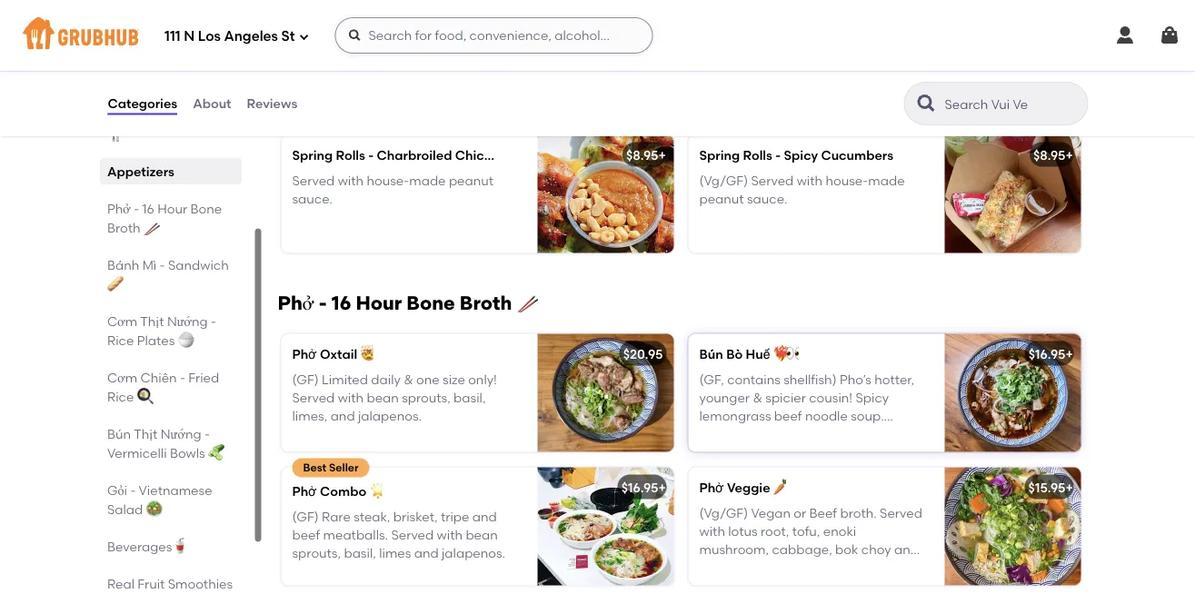 Task type: vqa. For each thing, say whether or not it's contained in the screenshot.
$16.95 +
yes



Task type: describe. For each thing, give the bounding box(es) containing it.
steak,
[[354, 509, 390, 525]]

(vg/gf) vegan or beef broth. served with lotus root, tofu, enoki mushroom, cabbage, bok choy and carrot.
[[700, 506, 923, 576]]

appetizers tab
[[107, 162, 234, 181]]

- inside cơm thịt nướng - rice plates 🍚
[[211, 314, 216, 329]]

root,
[[761, 524, 790, 540]]

$8.95 for spring rolls - charbroiled chicken
[[626, 147, 659, 163]]

- inside 'bánh mì - sandwich 🥖'
[[159, 257, 165, 273]]

served inside (vg/gf) served with house-made peanut sauce.
[[751, 173, 794, 188]]

one
[[416, 372, 440, 387]]

made inside (vg/gf) served with house-made peanut sauce.
[[869, 173, 905, 188]]

huế
[[746, 346, 771, 362]]

spring for spring rolls - shrimp 🧡
[[292, 14, 333, 29]]

limes,
[[292, 409, 328, 424]]

los
[[198, 28, 221, 45]]

limes inside (gf) rare steak, brisket, tripe and beef meatballs. served with bean sprouts, basil, limes and jalapenos.
[[379, 546, 411, 562]]

utensils
[[107, 107, 155, 123]]

beverages🥤 tab
[[107, 537, 234, 556]]

$8.95 for spring rolls - spicy cucumbers
[[1034, 147, 1066, 163]]

cucumbers
[[821, 147, 894, 163]]

0 horizontal spatial svg image
[[299, 31, 310, 42]]

phở combo 🌟 image
[[538, 468, 674, 586]]

phở oxtail 🤯
[[292, 346, 373, 362]]

spicier
[[766, 390, 806, 406]]

rare
[[322, 509, 351, 525]]

- inside gỏi - vietnamese salad 🥗
[[130, 483, 135, 498]]

served inside (vg/gf) vegan or beef broth. served with lotus root, tofu, enoki mushroom, cabbage, bok choy and carrot.
[[880, 506, 923, 521]]

categories button
[[107, 71, 178, 136]]

broth.
[[841, 506, 877, 521]]

- inside bún thịt nướng - vermicelli bowls 🥒
[[204, 426, 209, 442]]

$8.95 + for chicken
[[626, 147, 666, 163]]

vermicelli
[[107, 446, 166, 461]]

reviews
[[247, 96, 298, 111]]

- right svg icon
[[368, 14, 374, 29]]

gỏi - vietnamese salad 🥗
[[107, 483, 212, 517]]

bean inside (gf) limited daily & one size only! served with bean sprouts, basil, limes, and jalapenos.
[[367, 390, 399, 406]]

spring rolls - pork sausage image
[[945, 1, 1082, 119]]

$8.95 + for cucumbers
[[1034, 147, 1074, 163]]

rolls for spicy
[[743, 147, 773, 163]]

& inside (gf) limited daily & one size only! served with bean sprouts, basil, limes, and jalapenos.
[[404, 372, 413, 387]]

$20.95
[[623, 346, 663, 362]]

house- inside (vg/gf) served with house-made peanut sauce.
[[826, 173, 869, 188]]

bún bò huế ❤️‍🔥👀
[[700, 346, 799, 362]]

smoothies
[[167, 576, 232, 592]]

(gf) for (gf) rare steak, brisket, tripe and beef meatballs. served with bean sprouts, basil, limes and jalapenos.
[[292, 509, 319, 525]]

🍳
[[137, 389, 149, 405]]

brisket,
[[394, 509, 438, 525]]

cabbage,
[[772, 543, 833, 558]]

🥒
[[208, 446, 221, 461]]

reviews button
[[246, 71, 298, 136]]

1 vertical spatial broth
[[460, 291, 512, 314]]

bánh mì - sandwich 🥖
[[107, 257, 228, 292]]

1 horizontal spatial 🥢
[[517, 291, 536, 314]]

& inside utensils & allergies 🍴
[[158, 107, 167, 123]]

🥢 inside phở - 16 hour bone broth 🥢
[[143, 220, 156, 235]]

contains
[[728, 372, 781, 387]]

chicken
[[455, 147, 507, 163]]

+ for (gf, contains shellfish) pho's hotter, younger & spicier cousin! spicy lemongrass beef noodle soup. served with bean sprouts, basil, limes and jalapenos.
[[1066, 346, 1074, 362]]

utensils & allergies 🍴 tab
[[107, 105, 234, 144]]

served inside (gf) limited daily & one size only! served with bean sprouts, basil, limes, and jalapenos.
[[292, 390, 335, 406]]

appetizers
[[107, 164, 174, 179]]

with inside (gf, contains shellfish) pho's hotter, younger & spicier cousin! spicy lemongrass beef noodle soup. served with bean sprouts, basil, limes and jalapenos.
[[745, 427, 771, 443]]

(vg/gf) for with
[[700, 506, 748, 521]]

0 vertical spatial $16.95 +
[[1029, 346, 1074, 362]]

1 horizontal spatial svg image
[[1115, 25, 1137, 46]]

and inside (gf) limited daily & one size only! served with bean sprouts, basil, limes, and jalapenos.
[[331, 409, 355, 424]]

bone inside phở - 16 hour bone broth 🥢
[[190, 201, 221, 216]]

served inside (gf) rare steak, brisket, tripe and beef meatballs. served with bean sprouts, basil, limes and jalapenos.
[[391, 528, 434, 543]]

(vg/gf) served with house-made peanut sauce.
[[700, 173, 905, 207]]

sauce. inside button
[[700, 58, 740, 73]]

rice for cơm thịt nướng - rice plates 🍚
[[107, 333, 133, 348]]

spring rolls - spicy cucumbers
[[700, 147, 894, 163]]

mì
[[142, 257, 156, 273]]

fruit
[[137, 576, 164, 592]]

jalapenos. inside (gf, contains shellfish) pho's hotter, younger & spicier cousin! spicy lemongrass beef noodle soup. served with bean sprouts, basil, limes and jalapenos.
[[762, 446, 826, 461]]

soup.
[[851, 409, 884, 424]]

phở veggie 🥕 image
[[945, 468, 1082, 586]]

noodle
[[806, 409, 848, 424]]

beef inside (gf) rare steak, brisket, tripe and beef meatballs. served with bean sprouts, basil, limes and jalapenos.
[[292, 528, 320, 543]]

phở for (gf) rare steak, brisket, tripe and beef meatballs. served with bean sprouts, basil, limes and jalapenos.
[[292, 484, 317, 499]]

bowls
[[170, 446, 205, 461]]

tripe
[[441, 509, 470, 525]]

rolls for charbroiled
[[336, 147, 365, 163]]

only!
[[468, 372, 497, 387]]

salad
[[107, 502, 143, 517]]

111 n los angeles st
[[165, 28, 295, 45]]

🤯
[[361, 346, 373, 362]]

thịt for cơm
[[140, 314, 164, 329]]

$15.95 +
[[1029, 480, 1074, 495]]

gỏi - vietnamese salad 🥗 tab
[[107, 481, 234, 519]]

thịt for bún
[[133, 426, 157, 442]]

nướng for plates
[[167, 314, 207, 329]]

bean inside (gf, contains shellfish) pho's hotter, younger & spicier cousin! spicy lemongrass beef noodle soup. served with bean sprouts, basil, limes and jalapenos.
[[774, 427, 806, 443]]

jalapenos. inside (gf) rare steak, brisket, tripe and beef meatballs. served with bean sprouts, basil, limes and jalapenos.
[[442, 546, 506, 562]]

phở - 16 hour bone broth 🥢 inside tab
[[107, 201, 221, 235]]

phở for (vg/gf) vegan or beef broth. served with lotus root, tofu, enoki mushroom, cabbage, bok choy and carrot.
[[700, 480, 724, 495]]

cousin!
[[809, 390, 853, 406]]

served with house-made peanut sauce. button
[[689, 1, 1082, 119]]

house- inside button
[[774, 39, 817, 55]]

made inside (gf) served with house-made peanut sauce.
[[439, 39, 476, 55]]

served inside (gf, contains shellfish) pho's hotter, younger & spicier cousin! spicy lemongrass beef noodle soup. served with bean sprouts, basil, limes and jalapenos.
[[700, 427, 742, 443]]

spring rolls - charbroiled chicken image
[[538, 135, 674, 253]]

1 vertical spatial bone
[[407, 291, 455, 314]]

real fruit smoothies tab
[[107, 575, 234, 594]]

bean inside (gf) rare steak, brisket, tripe and beef meatballs. served with bean sprouts, basil, limes and jalapenos.
[[466, 528, 498, 543]]

& inside (gf, contains shellfish) pho's hotter, younger & spicier cousin! spicy lemongrass beef noodle soup. served with bean sprouts, basil, limes and jalapenos.
[[753, 390, 763, 406]]

sprouts, inside (gf, contains shellfish) pho's hotter, younger & spicier cousin! spicy lemongrass beef noodle soup. served with bean sprouts, basil, limes and jalapenos.
[[809, 427, 858, 443]]

n
[[184, 28, 195, 45]]

(vg/gf) for sauce.
[[700, 173, 748, 188]]

gỏi
[[107, 483, 127, 498]]

bok
[[836, 543, 859, 558]]

and down brisket,
[[414, 546, 439, 562]]

utensils & allergies 🍴
[[107, 107, 223, 142]]

allergies
[[170, 107, 223, 123]]

oxtail
[[320, 346, 358, 362]]

beverages🥤
[[107, 539, 184, 555]]

served inside button
[[700, 39, 742, 55]]

phở - 16 hour bone broth 🥢 tab
[[107, 199, 234, 237]]

and inside (gf, contains shellfish) pho's hotter, younger & spicier cousin! spicy lemongrass beef noodle soup. served with bean sprouts, basil, limes and jalapenos.
[[735, 446, 759, 461]]

cơm chiên - fried rice 🍳
[[107, 370, 219, 405]]

phở oxtail 🤯 image
[[538, 334, 674, 452]]

0 horizontal spatial $16.95
[[622, 480, 659, 495]]

phở combo 🌟
[[292, 484, 382, 499]]

beef
[[810, 506, 837, 521]]

categories
[[108, 96, 177, 111]]

peanut inside (vg/gf) served with house-made peanut sauce.
[[700, 191, 744, 207]]

lotus
[[729, 524, 758, 540]]

shrimp
[[377, 14, 421, 29]]

bò
[[727, 346, 743, 362]]



Task type: locate. For each thing, give the bounding box(es) containing it.
111
[[165, 28, 181, 45]]

vegan
[[751, 506, 791, 521]]

0 horizontal spatial &
[[158, 107, 167, 123]]

thịt up plates
[[140, 314, 164, 329]]

0 vertical spatial bún
[[700, 346, 724, 362]]

0 horizontal spatial $16.95 +
[[622, 480, 666, 495]]

(gf) for (gf) limited daily & one size only! served with bean sprouts, basil, limes, and jalapenos.
[[292, 372, 319, 387]]

search icon image
[[916, 93, 938, 115]]

sauce. inside (gf) served with house-made peanut sauce.
[[340, 58, 381, 73]]

(gf) inside (gf) rare steak, brisket, tripe and beef meatballs. served with bean sprouts, basil, limes and jalapenos.
[[292, 509, 319, 525]]

1 horizontal spatial limes
[[700, 446, 732, 461]]

- inside cơm chiên - fried rice 🍳
[[180, 370, 185, 386]]

- left charbroiled
[[368, 147, 374, 163]]

16 up oxtail
[[332, 291, 351, 314]]

bean down tripe
[[466, 528, 498, 543]]

phở left oxtail
[[292, 346, 317, 362]]

with inside (vg/gf) served with house-made peanut sauce.
[[797, 173, 823, 188]]

real fruit smoothies
[[107, 576, 232, 592]]

basil, down only!
[[454, 390, 486, 406]]

+
[[659, 147, 666, 163], [1066, 147, 1074, 163], [1066, 346, 1074, 362], [659, 480, 666, 495], [1066, 480, 1074, 495]]

1 horizontal spatial sprouts,
[[402, 390, 451, 406]]

phở - 16 hour bone broth 🥢 up the 🤯
[[278, 291, 536, 314]]

size
[[443, 372, 465, 387]]

1 horizontal spatial $8.95 +
[[1034, 147, 1074, 163]]

phở up phở oxtail 🤯
[[278, 291, 314, 314]]

0 vertical spatial bone
[[190, 201, 221, 216]]

cơm inside cơm thịt nướng - rice plates 🍚
[[107, 314, 137, 329]]

1 vertical spatial &
[[404, 372, 413, 387]]

phở veggie 🥕
[[700, 480, 786, 495]]

1 horizontal spatial jalapenos.
[[442, 546, 506, 562]]

rolls up (gf) served with house-made peanut sauce. at the top left of page
[[336, 14, 365, 29]]

bún bò huế ❤️‍🔥👀 image
[[945, 334, 1082, 452]]

(gf) left svg icon
[[292, 39, 319, 55]]

nướng up bowls
[[160, 426, 201, 442]]

sprouts, inside (gf) limited daily & one size only! served with bean sprouts, basil, limes, and jalapenos.
[[402, 390, 451, 406]]

beef
[[775, 409, 802, 424], [292, 528, 320, 543]]

- inside phở - 16 hour bone broth 🥢
[[133, 201, 139, 216]]

0 vertical spatial beef
[[775, 409, 802, 424]]

spring rolls - charbroiled chicken
[[292, 147, 507, 163]]

2 $8.95 + from the left
[[1034, 147, 1074, 163]]

cơm for cơm thịt nướng - rice plates 🍚
[[107, 314, 137, 329]]

& right utensils
[[158, 107, 167, 123]]

- up (vg/gf) served with house-made peanut sauce.
[[776, 147, 781, 163]]

1 $8.95 + from the left
[[626, 147, 666, 163]]

cơm thịt nướng - rice plates 🍚 tab
[[107, 312, 234, 350]]

bún for bún thịt nướng - vermicelli bowls 🥒
[[107, 426, 130, 442]]

peanut inside button
[[856, 39, 901, 55]]

spring rolls - shrimp 🧡
[[292, 14, 437, 29]]

basil, down soup.
[[861, 427, 893, 443]]

1 vertical spatial phở - 16 hour bone broth 🥢
[[278, 291, 536, 314]]

- up fried
[[211, 314, 216, 329]]

real
[[107, 576, 134, 592]]

spring for spring rolls - charbroiled chicken
[[292, 147, 333, 163]]

0 vertical spatial hour
[[157, 201, 187, 216]]

beef down spicier on the bottom
[[775, 409, 802, 424]]

0 horizontal spatial 🥢
[[143, 220, 156, 235]]

spicy up (vg/gf) served with house-made peanut sauce.
[[784, 147, 818, 163]]

sandwich
[[168, 257, 228, 273]]

limited
[[322, 372, 368, 387]]

spring for spring rolls - spicy cucumbers
[[700, 147, 740, 163]]

2 horizontal spatial svg image
[[1159, 25, 1181, 46]]

1 horizontal spatial hour
[[356, 291, 402, 314]]

(gf) limited daily & one size only! served with bean sprouts, basil, limes, and jalapenos.
[[292, 372, 497, 424]]

0 horizontal spatial phở - 16 hour bone broth 🥢
[[107, 201, 221, 235]]

0 horizontal spatial hour
[[157, 201, 187, 216]]

0 vertical spatial (vg/gf)
[[700, 173, 748, 188]]

bean down spicier on the bottom
[[774, 427, 806, 443]]

1 vertical spatial thịt
[[133, 426, 157, 442]]

carrot.
[[700, 561, 741, 576]]

jalapenos. down daily
[[358, 409, 422, 424]]

(gf) left rare on the bottom left of page
[[292, 509, 319, 525]]

broth up bánh
[[107, 220, 140, 235]]

bún for bún bò huế ❤️‍🔥👀
[[700, 346, 724, 362]]

rolls up (vg/gf) served with house-made peanut sauce.
[[743, 147, 773, 163]]

2 (vg/gf) from the top
[[700, 506, 748, 521]]

and up veggie
[[735, 446, 759, 461]]

(gf) rare steak, brisket, tripe and beef meatballs. served with bean sprouts, basil, limes and jalapenos.
[[292, 509, 506, 562]]

Search for food, convenience, alcohol... search field
[[335, 17, 653, 54]]

house-
[[396, 39, 439, 55], [774, 39, 817, 55], [367, 173, 409, 188], [826, 173, 869, 188]]

0 vertical spatial phở - 16 hour bone broth 🥢
[[107, 201, 221, 235]]

1 vertical spatial (gf)
[[292, 372, 319, 387]]

sauce. inside (vg/gf) served with house-made peanut sauce.
[[747, 191, 788, 207]]

0 horizontal spatial limes
[[379, 546, 411, 562]]

0 vertical spatial jalapenos.
[[358, 409, 422, 424]]

0 vertical spatial 🥢
[[143, 220, 156, 235]]

0 vertical spatial (gf)
[[292, 39, 319, 55]]

(gf) inside (gf) served with house-made peanut sauce.
[[292, 39, 319, 55]]

1 (vg/gf) from the top
[[700, 173, 748, 188]]

phở left veggie
[[700, 480, 724, 495]]

fried
[[188, 370, 219, 386]]

1 rice from the top
[[107, 333, 133, 348]]

(gf) for (gf) served with house-made peanut sauce.
[[292, 39, 319, 55]]

0 vertical spatial limes
[[700, 446, 732, 461]]

3 (gf) from the top
[[292, 509, 319, 525]]

spicy up soup.
[[856, 390, 889, 406]]

(vg/gf) inside (vg/gf) vegan or beef broth. served with lotus root, tofu, enoki mushroom, cabbage, bok choy and carrot.
[[700, 506, 748, 521]]

beef inside (gf, contains shellfish) pho's hotter, younger & spicier cousin! spicy lemongrass beef noodle soup. served with bean sprouts, basil, limes and jalapenos.
[[775, 409, 802, 424]]

(vg/gf) inside (vg/gf) served with house-made peanut sauce.
[[700, 173, 748, 188]]

with
[[368, 39, 393, 55], [745, 39, 771, 55], [338, 173, 364, 188], [797, 173, 823, 188], [338, 390, 364, 406], [745, 427, 771, 443], [700, 524, 725, 540], [437, 528, 463, 543]]

0 vertical spatial spicy
[[784, 147, 818, 163]]

phở for (gf) limited daily & one size only! served with bean sprouts, basil, limes, and jalapenos.
[[292, 346, 317, 362]]

hour inside phở - 16 hour bone broth 🥢
[[157, 201, 187, 216]]

(gf) up limes,
[[292, 372, 319, 387]]

0 horizontal spatial basil,
[[344, 546, 376, 562]]

1 vertical spatial $16.95 +
[[622, 480, 666, 495]]

served with house-made peanut sauce. inside button
[[700, 39, 901, 73]]

or
[[794, 506, 807, 521]]

served inside (gf) served with house-made peanut sauce.
[[322, 39, 365, 55]]

(gf) served with house-made peanut sauce.
[[292, 39, 476, 73]]

1 vertical spatial bún
[[107, 426, 130, 442]]

and right limes,
[[331, 409, 355, 424]]

Search Vui Ve search field
[[943, 95, 1082, 113]]

bean down daily
[[367, 390, 399, 406]]

1 vertical spatial spicy
[[856, 390, 889, 406]]

combo
[[320, 484, 367, 499]]

made inside button
[[817, 39, 853, 55]]

1 horizontal spatial bún
[[700, 346, 724, 362]]

thịt inside cơm thịt nướng - rice plates 🍚
[[140, 314, 164, 329]]

16
[[142, 201, 154, 216], [332, 291, 351, 314]]

🥕
[[774, 480, 786, 495]]

0 horizontal spatial beef
[[292, 528, 320, 543]]

1 (gf) from the top
[[292, 39, 319, 55]]

1 vertical spatial nướng
[[160, 426, 201, 442]]

2 horizontal spatial jalapenos.
[[762, 446, 826, 461]]

and right tripe
[[473, 509, 497, 525]]

0 vertical spatial $16.95
[[1029, 346, 1066, 362]]

cơm up '🍳'
[[107, 370, 137, 386]]

basil, down meatballs. on the left of page
[[344, 546, 376, 562]]

bún thịt nướng - vermicelli bowls 🥒 tab
[[107, 425, 234, 463]]

bún left bò
[[700, 346, 724, 362]]

🥢
[[143, 220, 156, 235], [517, 291, 536, 314]]

tofu,
[[793, 524, 821, 540]]

1 vertical spatial basil,
[[861, 427, 893, 443]]

svg image
[[1115, 25, 1137, 46], [1159, 25, 1181, 46], [299, 31, 310, 42]]

phở down best
[[292, 484, 317, 499]]

basil, inside (gf) rare steak, brisket, tripe and beef meatballs. served with bean sprouts, basil, limes and jalapenos.
[[344, 546, 376, 562]]

plates
[[137, 333, 174, 348]]

phở - 16 hour bone broth 🥢
[[107, 201, 221, 235], [278, 291, 536, 314]]

$8.95 +
[[626, 147, 666, 163], [1034, 147, 1074, 163]]

- up '🥒' on the bottom left of page
[[204, 426, 209, 442]]

0 horizontal spatial 16
[[142, 201, 154, 216]]

2 vertical spatial &
[[753, 390, 763, 406]]

1 vertical spatial 🥢
[[517, 291, 536, 314]]

0 vertical spatial cơm
[[107, 314, 137, 329]]

peanut inside (gf) served with house-made peanut sauce.
[[292, 58, 337, 73]]

nướng up "🍚"
[[167, 314, 207, 329]]

(vg/gf) up "lotus"
[[700, 506, 748, 521]]

chiên
[[140, 370, 177, 386]]

sprouts, down noodle
[[809, 427, 858, 443]]

choy
[[862, 543, 892, 558]]

rice left plates
[[107, 333, 133, 348]]

0 horizontal spatial broth
[[107, 220, 140, 235]]

0 vertical spatial broth
[[107, 220, 140, 235]]

(gf,
[[700, 372, 724, 387]]

1 vertical spatial jalapenos.
[[762, 446, 826, 461]]

- right mì
[[159, 257, 165, 273]]

2 vertical spatial jalapenos.
[[442, 546, 506, 562]]

thịt up vermicelli
[[133, 426, 157, 442]]

phở - 16 hour bone broth 🥢 down appetizers tab
[[107, 201, 221, 235]]

🥗
[[146, 502, 158, 517]]

and right "choy"
[[895, 543, 919, 558]]

hour up the 🤯
[[356, 291, 402, 314]]

vietnamese
[[138, 483, 212, 498]]

2 rice from the top
[[107, 389, 133, 405]]

rice left '🍳'
[[107, 389, 133, 405]]

-
[[368, 14, 374, 29], [368, 147, 374, 163], [776, 147, 781, 163], [133, 201, 139, 216], [159, 257, 165, 273], [319, 291, 327, 314], [211, 314, 216, 329], [180, 370, 185, 386], [204, 426, 209, 442], [130, 483, 135, 498]]

1 horizontal spatial $16.95
[[1029, 346, 1066, 362]]

bánh
[[107, 257, 139, 273]]

0 horizontal spatial jalapenos.
[[358, 409, 422, 424]]

(vg/gf)
[[700, 173, 748, 188], [700, 506, 748, 521]]

bone down appetizers tab
[[190, 201, 221, 216]]

- down appetizers on the top left of the page
[[133, 201, 139, 216]]

1 horizontal spatial phở - 16 hour bone broth 🥢
[[278, 291, 536, 314]]

bún up vermicelli
[[107, 426, 130, 442]]

1 vertical spatial rice
[[107, 389, 133, 405]]

rolls for shrimp
[[336, 14, 365, 29]]

phở inside tab
[[107, 201, 130, 216]]

jalapenos. inside (gf) limited daily & one size only! served with bean sprouts, basil, limes, and jalapenos.
[[358, 409, 422, 424]]

broth inside tab
[[107, 220, 140, 235]]

about
[[193, 96, 231, 111]]

1 vertical spatial bean
[[774, 427, 806, 443]]

❤️‍🔥👀
[[774, 346, 799, 362]]

1 vertical spatial sprouts,
[[809, 427, 858, 443]]

served
[[322, 39, 365, 55], [700, 39, 742, 55], [292, 173, 335, 188], [751, 173, 794, 188], [292, 390, 335, 406], [700, 427, 742, 443], [880, 506, 923, 521], [391, 528, 434, 543]]

1 horizontal spatial bean
[[466, 528, 498, 543]]

1 vertical spatial 16
[[332, 291, 351, 314]]

cơm thịt nướng - rice plates 🍚
[[107, 314, 216, 348]]

lemongrass
[[700, 409, 771, 424]]

spicy
[[784, 147, 818, 163], [856, 390, 889, 406]]

spring up (vg/gf) served with house-made peanut sauce.
[[700, 147, 740, 163]]

1 horizontal spatial broth
[[460, 291, 512, 314]]

0 vertical spatial &
[[158, 107, 167, 123]]

1 horizontal spatial spicy
[[856, 390, 889, 406]]

jalapenos. down tripe
[[442, 546, 506, 562]]

1 horizontal spatial $16.95 +
[[1029, 346, 1074, 362]]

1 vertical spatial beef
[[292, 528, 320, 543]]

0 horizontal spatial $8.95 +
[[626, 147, 666, 163]]

with inside (gf) rare steak, brisket, tripe and beef meatballs. served with bean sprouts, basil, limes and jalapenos.
[[437, 528, 463, 543]]

1 horizontal spatial basil,
[[454, 390, 486, 406]]

🍚
[[177, 333, 190, 348]]

2 vertical spatial (gf)
[[292, 509, 319, 525]]

basil, inside (gf) limited daily & one size only! served with bean sprouts, basil, limes, and jalapenos.
[[454, 390, 486, 406]]

1 vertical spatial hour
[[356, 291, 402, 314]]

2 vertical spatial bean
[[466, 528, 498, 543]]

beef left meatballs. on the left of page
[[292, 528, 320, 543]]

cơm for cơm chiên - fried rice 🍳
[[107, 370, 137, 386]]

1 vertical spatial limes
[[379, 546, 411, 562]]

1 vertical spatial served with house-made peanut sauce.
[[292, 173, 494, 207]]

best seller
[[303, 461, 359, 474]]

svg image
[[348, 28, 362, 43]]

& down contains
[[753, 390, 763, 406]]

phở down appetizers on the top left of the page
[[107, 201, 130, 216]]

0 vertical spatial bean
[[367, 390, 399, 406]]

1 cơm from the top
[[107, 314, 137, 329]]

0 horizontal spatial spicy
[[784, 147, 818, 163]]

2 horizontal spatial &
[[753, 390, 763, 406]]

1 horizontal spatial served with house-made peanut sauce.
[[700, 39, 901, 73]]

1 vertical spatial (vg/gf)
[[700, 506, 748, 521]]

- right 'gỏi'
[[130, 483, 135, 498]]

0 horizontal spatial bún
[[107, 426, 130, 442]]

cơm chiên - fried rice 🍳 tab
[[107, 368, 234, 406]]

spring rolls - spicy cucumbers image
[[945, 135, 1082, 253]]

thịt inside bún thịt nướng - vermicelli bowls 🥒
[[133, 426, 157, 442]]

$15.95
[[1029, 480, 1066, 495]]

jalapenos.
[[358, 409, 422, 424], [762, 446, 826, 461], [442, 546, 506, 562]]

(gf)
[[292, 39, 319, 55], [292, 372, 319, 387], [292, 509, 319, 525]]

sprouts, down one
[[402, 390, 451, 406]]

bone up one
[[407, 291, 455, 314]]

phở
[[107, 201, 130, 216], [278, 291, 314, 314], [292, 346, 317, 362], [700, 480, 724, 495], [292, 484, 317, 499]]

st
[[281, 28, 295, 45]]

rice inside cơm thịt nướng - rice plates 🍚
[[107, 333, 133, 348]]

sprouts, down rare on the bottom left of page
[[292, 546, 341, 562]]

1 horizontal spatial 16
[[332, 291, 351, 314]]

cơm down 🥖
[[107, 314, 137, 329]]

0 horizontal spatial bone
[[190, 201, 221, 216]]

limes inside (gf, contains shellfish) pho's hotter, younger & spicier cousin! spicy lemongrass beef noodle soup. served with bean sprouts, basil, limes and jalapenos.
[[700, 446, 732, 461]]

1 vertical spatial cơm
[[107, 370, 137, 386]]

rolls left charbroiled
[[336, 147, 365, 163]]

about button
[[192, 71, 232, 136]]

bean
[[367, 390, 399, 406], [774, 427, 806, 443], [466, 528, 498, 543]]

daily
[[371, 372, 401, 387]]

1 horizontal spatial &
[[404, 372, 413, 387]]

angeles
[[224, 28, 278, 45]]

2 horizontal spatial sprouts,
[[809, 427, 858, 443]]

shellfish)
[[784, 372, 837, 387]]

spring rolls - shrimp 🧡 image
[[538, 1, 674, 119]]

younger
[[700, 390, 750, 406]]

0 horizontal spatial sprouts,
[[292, 546, 341, 562]]

$16.95 +
[[1029, 346, 1074, 362], [622, 480, 666, 495]]

0 vertical spatial rice
[[107, 333, 133, 348]]

with inside button
[[745, 39, 771, 55]]

basil, inside (gf, contains shellfish) pho's hotter, younger & spicier cousin! spicy lemongrass beef noodle soup. served with bean sprouts, basil, limes and jalapenos.
[[861, 427, 893, 443]]

0 vertical spatial sprouts,
[[402, 390, 451, 406]]

0 vertical spatial 16
[[142, 201, 154, 216]]

nướng inside bún thịt nướng - vermicelli bowls 🥒
[[160, 426, 201, 442]]

limes down the lemongrass
[[700, 446, 732, 461]]

+ for (vg/gf) vegan or beef broth. served with lotus root, tofu, enoki mushroom, cabbage, bok choy and carrot.
[[1066, 480, 1074, 495]]

0 vertical spatial served with house-made peanut sauce.
[[700, 39, 901, 73]]

2 horizontal spatial bean
[[774, 427, 806, 443]]

with inside (gf) served with house-made peanut sauce.
[[368, 39, 393, 55]]

&
[[158, 107, 167, 123], [404, 372, 413, 387], [753, 390, 763, 406]]

🍴
[[107, 126, 120, 142]]

nướng
[[167, 314, 207, 329], [160, 426, 201, 442]]

(vg/gf) down spring rolls - spicy cucumbers
[[700, 173, 748, 188]]

+ for served with house-made peanut sauce.
[[659, 147, 666, 163]]

0 vertical spatial nướng
[[167, 314, 207, 329]]

2 horizontal spatial basil,
[[861, 427, 893, 443]]

2 vertical spatial sprouts,
[[292, 546, 341, 562]]

with inside (vg/gf) vegan or beef broth. served with lotus root, tofu, enoki mushroom, cabbage, bok choy and carrot.
[[700, 524, 725, 540]]

spring left svg icon
[[292, 14, 333, 29]]

1 horizontal spatial beef
[[775, 409, 802, 424]]

peanut
[[856, 39, 901, 55], [292, 58, 337, 73], [449, 173, 494, 188], [700, 191, 744, 207]]

spring
[[292, 14, 333, 29], [292, 147, 333, 163], [700, 147, 740, 163]]

sprouts, inside (gf) rare steak, brisket, tripe and beef meatballs. served with bean sprouts, basil, limes and jalapenos.
[[292, 546, 341, 562]]

nướng for bowls
[[160, 426, 201, 442]]

(gf, contains shellfish) pho's hotter, younger & spicier cousin! spicy lemongrass beef noodle soup. served with bean sprouts, basil, limes and jalapenos.
[[700, 372, 915, 461]]

1 horizontal spatial bone
[[407, 291, 455, 314]]

& left one
[[404, 372, 413, 387]]

broth up only!
[[460, 291, 512, 314]]

🥖
[[107, 276, 120, 292]]

1 vertical spatial $16.95
[[622, 480, 659, 495]]

rice inside cơm chiên - fried rice 🍳
[[107, 389, 133, 405]]

🧡
[[424, 14, 437, 29]]

spicy inside (gf, contains shellfish) pho's hotter, younger & spicier cousin! spicy lemongrass beef noodle soup. served with bean sprouts, basil, limes and jalapenos.
[[856, 390, 889, 406]]

- left fried
[[180, 370, 185, 386]]

cơm inside cơm chiên - fried rice 🍳
[[107, 370, 137, 386]]

rice
[[107, 333, 133, 348], [107, 389, 133, 405]]

house- inside (gf) served with house-made peanut sauce.
[[396, 39, 439, 55]]

2 vertical spatial basil,
[[344, 546, 376, 562]]

hotter,
[[875, 372, 915, 387]]

veggie
[[727, 480, 771, 495]]

jalapenos. up 🥕 on the right bottom of page
[[762, 446, 826, 461]]

and inside (vg/gf) vegan or beef broth. served with lotus root, tofu, enoki mushroom, cabbage, bok choy and carrot.
[[895, 543, 919, 558]]

0 vertical spatial basil,
[[454, 390, 486, 406]]

bún thịt nướng - vermicelli bowls 🥒
[[107, 426, 221, 461]]

2 cơm from the top
[[107, 370, 137, 386]]

+ for (vg/gf) served with house-made peanut sauce.
[[1066, 147, 1074, 163]]

0 horizontal spatial bean
[[367, 390, 399, 406]]

rice for cơm chiên - fried rice 🍳
[[107, 389, 133, 405]]

0 horizontal spatial served with house-made peanut sauce.
[[292, 173, 494, 207]]

and
[[331, 409, 355, 424], [735, 446, 759, 461], [473, 509, 497, 525], [895, 543, 919, 558], [414, 546, 439, 562]]

- up phở oxtail 🤯
[[319, 291, 327, 314]]

spring down reviews button
[[292, 147, 333, 163]]

nướng inside cơm thịt nướng - rice plates 🍚
[[167, 314, 207, 329]]

hour down appetizers tab
[[157, 201, 187, 216]]

meatballs.
[[323, 528, 388, 543]]

limes down brisket,
[[379, 546, 411, 562]]

with inside (gf) limited daily & one size only! served with bean sprouts, basil, limes, and jalapenos.
[[338, 390, 364, 406]]

16 inside phở - 16 hour bone broth 🥢
[[142, 201, 154, 216]]

bún inside bún thịt nướng - vermicelli bowls 🥒
[[107, 426, 130, 442]]

(gf) inside (gf) limited daily & one size only! served with bean sprouts, basil, limes, and jalapenos.
[[292, 372, 319, 387]]

16 down appetizers on the top left of the page
[[142, 201, 154, 216]]

0 vertical spatial thịt
[[140, 314, 164, 329]]

bánh mì - sandwich 🥖 tab
[[107, 255, 234, 294]]

seller
[[329, 461, 359, 474]]

2 (gf) from the top
[[292, 372, 319, 387]]

main navigation navigation
[[0, 0, 1196, 71]]



